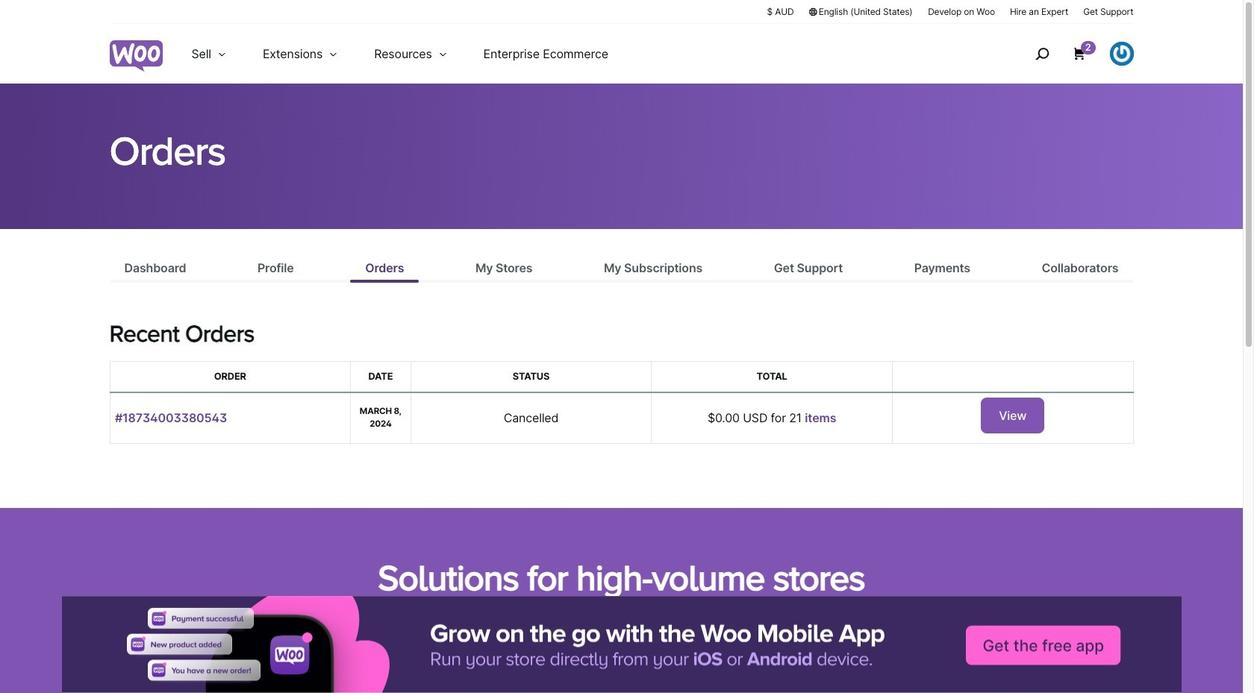 Task type: describe. For each thing, give the bounding box(es) containing it.
search image
[[1030, 42, 1054, 66]]

open account menu image
[[1110, 42, 1134, 66]]



Task type: locate. For each thing, give the bounding box(es) containing it.
service navigation menu element
[[1003, 29, 1134, 78]]



Task type: vqa. For each thing, say whether or not it's contained in the screenshot.
Service navigation menu element
yes



